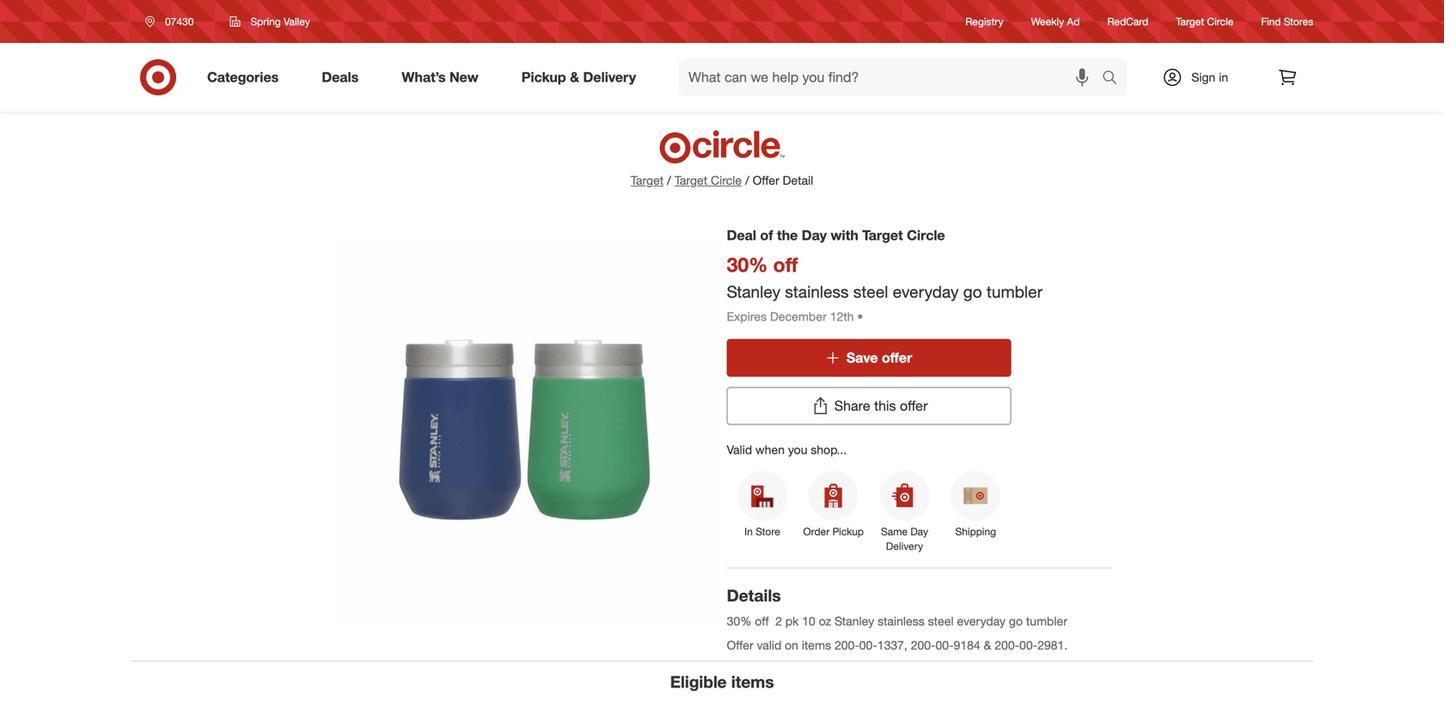 Task type: locate. For each thing, give the bounding box(es) containing it.
valley
[[284, 15, 310, 28]]

00- right 9184
[[1020, 638, 1038, 653]]

off down the
[[774, 253, 798, 277]]

0 horizontal spatial stanley
[[727, 282, 781, 302]]

200- right 1337,
[[911, 638, 936, 653]]

search
[[1095, 71, 1136, 87]]

stainless
[[785, 282, 849, 302], [878, 614, 925, 629]]

sign
[[1192, 70, 1216, 85]]

2 horizontal spatial circle
[[1208, 15, 1234, 28]]

0 horizontal spatial 00-
[[860, 638, 878, 653]]

& inside pickup & delivery link
[[570, 69, 580, 86]]

day right same at the right of the page
[[911, 526, 929, 538]]

in
[[1219, 70, 1229, 85]]

off inside details 30% off  2 pk 10 oz stanley stainless steel everyday go tumbler
[[755, 614, 769, 629]]

0 vertical spatial pickup
[[522, 69, 566, 86]]

offer valid on items 200-00-1337, 200-00-9184 & 200-00-2981.
[[727, 638, 1068, 653]]

in
[[745, 526, 753, 538]]

0 vertical spatial tumbler
[[987, 282, 1043, 302]]

1 horizontal spatial /
[[746, 173, 750, 188]]

circle down target circle logo
[[711, 173, 742, 188]]

30% inside details 30% off  2 pk 10 oz stanley stainless steel everyday go tumbler
[[727, 614, 752, 629]]

off
[[774, 253, 798, 277], [755, 614, 769, 629]]

1 vertical spatial steel
[[928, 614, 954, 629]]

00- right 1337,
[[936, 638, 954, 653]]

1 vertical spatial items
[[732, 673, 774, 692]]

target right with
[[863, 227, 903, 244]]

1 horizontal spatial 200-
[[911, 638, 936, 653]]

07430
[[165, 15, 194, 28]]

target circle logo image
[[657, 129, 788, 165]]

1 horizontal spatial target circle link
[[1177, 14, 1234, 29]]

/
[[667, 173, 671, 188], [746, 173, 750, 188]]

offer
[[753, 173, 780, 188], [727, 638, 754, 653]]

0 horizontal spatial circle
[[711, 173, 742, 188]]

1 vertical spatial 30%
[[727, 614, 752, 629]]

spring valley
[[251, 15, 310, 28]]

0 vertical spatial delivery
[[583, 69, 636, 86]]

1 vertical spatial stainless
[[878, 614, 925, 629]]

stanley right oz
[[835, 614, 875, 629]]

30% down deal
[[727, 253, 768, 277]]

1 vertical spatial circle
[[711, 173, 742, 188]]

0 vertical spatial &
[[570, 69, 580, 86]]

1 horizontal spatial pickup
[[833, 526, 864, 538]]

what's
[[402, 69, 446, 86]]

everyday up 9184
[[957, 614, 1006, 629]]

0 vertical spatial offer
[[882, 350, 913, 366]]

1 vertical spatial target circle link
[[675, 172, 742, 189]]

everyday
[[893, 282, 959, 302], [957, 614, 1006, 629]]

9184
[[954, 638, 981, 653]]

1 horizontal spatial items
[[802, 638, 832, 653]]

december
[[770, 309, 827, 324]]

1 vertical spatial day
[[911, 526, 929, 538]]

1 horizontal spatial &
[[984, 638, 992, 653]]

save offer button
[[727, 339, 1012, 377]]

save
[[847, 350, 878, 366]]

1 horizontal spatial 00-
[[936, 638, 954, 653]]

1 vertical spatial delivery
[[886, 540, 924, 553]]

items right on
[[802, 638, 832, 653]]

new
[[450, 69, 479, 86]]

share
[[835, 398, 871, 415]]

pickup
[[522, 69, 566, 86], [833, 526, 864, 538]]

target up sign in link
[[1177, 15, 1205, 28]]

1 horizontal spatial steel
[[928, 614, 954, 629]]

1 horizontal spatial stainless
[[878, 614, 925, 629]]

circle left find
[[1208, 15, 1234, 28]]

with
[[831, 227, 859, 244]]

target
[[1177, 15, 1205, 28], [631, 173, 664, 188], [675, 173, 708, 188], [863, 227, 903, 244]]

circle
[[1208, 15, 1234, 28], [711, 173, 742, 188], [907, 227, 946, 244]]

2 horizontal spatial 200-
[[995, 638, 1020, 653]]

stainless up offer valid on items 200-00-1337, 200-00-9184 & 200-00-2981.
[[878, 614, 925, 629]]

delivery
[[583, 69, 636, 86], [886, 540, 924, 553]]

1 horizontal spatial circle
[[907, 227, 946, 244]]

ad
[[1068, 15, 1080, 28]]

same
[[881, 526, 908, 538]]

go inside 30% off stanley stainless steel everyday go tumbler expires december 12th •
[[964, 282, 983, 302]]

circle inside target circle 'link'
[[1208, 15, 1234, 28]]

/ right target link
[[667, 173, 671, 188]]

find stores link
[[1262, 14, 1314, 29]]

pickup & delivery link
[[507, 58, 658, 96]]

0 horizontal spatial 200-
[[835, 638, 860, 653]]

steel inside 30% off stanley stainless steel everyday go tumbler expires december 12th •
[[854, 282, 889, 302]]

0 horizontal spatial steel
[[854, 282, 889, 302]]

30% inside 30% off stanley stainless steel everyday go tumbler expires december 12th •
[[727, 253, 768, 277]]

tumbler
[[987, 282, 1043, 302], [1027, 614, 1068, 629]]

/ right target circle "button"
[[746, 173, 750, 188]]

2 / from the left
[[746, 173, 750, 188]]

eligible items
[[670, 673, 774, 692]]

1 vertical spatial off
[[755, 614, 769, 629]]

offer right the save
[[882, 350, 913, 366]]

share this offer
[[835, 398, 928, 415]]

redcard
[[1108, 15, 1149, 28]]

1 vertical spatial tumbler
[[1027, 614, 1068, 629]]

0 horizontal spatial go
[[964, 282, 983, 302]]

go
[[964, 282, 983, 302], [1009, 614, 1023, 629]]

weekly
[[1032, 15, 1065, 28]]

30% off stanley stainless steel everyday go tumbler expires december 12th •
[[727, 253, 1043, 324]]

30%
[[727, 253, 768, 277], [727, 614, 752, 629]]

&
[[570, 69, 580, 86], [984, 638, 992, 653]]

off left 2
[[755, 614, 769, 629]]

steel
[[854, 282, 889, 302], [928, 614, 954, 629]]

tumbler inside details 30% off  2 pk 10 oz stanley stainless steel everyday go tumbler
[[1027, 614, 1068, 629]]

this
[[875, 398, 897, 415]]

store
[[756, 526, 781, 538]]

what's new link
[[387, 58, 500, 96]]

0 vertical spatial everyday
[[893, 282, 959, 302]]

1 vertical spatial go
[[1009, 614, 1023, 629]]

00-
[[860, 638, 878, 653], [936, 638, 954, 653], [1020, 638, 1038, 653]]

1 horizontal spatial day
[[911, 526, 929, 538]]

sign in link
[[1148, 58, 1256, 96]]

delivery inside the same day delivery
[[886, 540, 924, 553]]

spring
[[251, 15, 281, 28]]

target circle link up sign
[[1177, 14, 1234, 29]]

0 vertical spatial day
[[802, 227, 827, 244]]

0 vertical spatial 30%
[[727, 253, 768, 277]]

expires
[[727, 309, 767, 324]]

200- right 9184
[[995, 638, 1020, 653]]

2981.
[[1038, 638, 1068, 653]]

stainless up december
[[785, 282, 849, 302]]

1 00- from the left
[[860, 638, 878, 653]]

registry
[[966, 15, 1004, 28]]

order pickup
[[804, 526, 864, 538]]

everyday up save offer
[[893, 282, 959, 302]]

offer left valid
[[727, 638, 754, 653]]

0 vertical spatial stanley
[[727, 282, 781, 302]]

pickup right order
[[833, 526, 864, 538]]

0 vertical spatial off
[[774, 253, 798, 277]]

0 horizontal spatial stainless
[[785, 282, 849, 302]]

200- left 1337,
[[835, 638, 860, 653]]

1 vertical spatial everyday
[[957, 614, 1006, 629]]

offer left detail on the top right of the page
[[753, 173, 780, 188]]

1 horizontal spatial off
[[774, 253, 798, 277]]

0 horizontal spatial delivery
[[583, 69, 636, 86]]

steel up 9184
[[928, 614, 954, 629]]

items
[[802, 638, 832, 653], [732, 673, 774, 692]]

items down valid
[[732, 673, 774, 692]]

target circle
[[1177, 15, 1234, 28]]

categories link
[[193, 58, 300, 96]]

target left target circle "button"
[[631, 173, 664, 188]]

target circle link
[[1177, 14, 1234, 29], [675, 172, 742, 189]]

0 horizontal spatial /
[[667, 173, 671, 188]]

1 horizontal spatial stanley
[[835, 614, 875, 629]]

details
[[727, 586, 781, 606]]

0 horizontal spatial &
[[570, 69, 580, 86]]

200-
[[835, 638, 860, 653], [911, 638, 936, 653], [995, 638, 1020, 653]]

1 horizontal spatial go
[[1009, 614, 1023, 629]]

sign in
[[1192, 70, 1229, 85]]

pickup right new
[[522, 69, 566, 86]]

0 horizontal spatial target circle link
[[675, 172, 742, 189]]

0 vertical spatial stainless
[[785, 282, 849, 302]]

day
[[802, 227, 827, 244], [911, 526, 929, 538]]

30% down details
[[727, 614, 752, 629]]

stanley up expires
[[727, 282, 781, 302]]

1 30% from the top
[[727, 253, 768, 277]]

offer right this at the bottom right of page
[[900, 398, 928, 415]]

target circle link down target circle logo
[[675, 172, 742, 189]]

0 vertical spatial target circle link
[[1177, 14, 1234, 29]]

1 horizontal spatial delivery
[[886, 540, 924, 553]]

stanley
[[727, 282, 781, 302], [835, 614, 875, 629]]

spring valley button
[[219, 6, 321, 37]]

00- down details 30% off  2 pk 10 oz stanley stainless steel everyday go tumbler
[[860, 638, 878, 653]]

0 horizontal spatial off
[[755, 614, 769, 629]]

1 vertical spatial pickup
[[833, 526, 864, 538]]

day right the
[[802, 227, 827, 244]]

0 vertical spatial circle
[[1208, 15, 1234, 28]]

offer
[[882, 350, 913, 366], [900, 398, 928, 415]]

steel up •
[[854, 282, 889, 302]]

pickup & delivery
[[522, 69, 636, 86]]

1337,
[[878, 638, 908, 653]]

in store
[[745, 526, 781, 538]]

circle up 30% off stanley stainless steel everyday go tumbler expires december 12th •
[[907, 227, 946, 244]]

stanley inside details 30% off  2 pk 10 oz stanley stainless steel everyday go tumbler
[[835, 614, 875, 629]]

0 vertical spatial steel
[[854, 282, 889, 302]]

1 vertical spatial stanley
[[835, 614, 875, 629]]

0 vertical spatial go
[[964, 282, 983, 302]]

2 30% from the top
[[727, 614, 752, 629]]

2 horizontal spatial 00-
[[1020, 638, 1038, 653]]



Task type: vqa. For each thing, say whether or not it's contained in the screenshot.
Recycled Polyester
no



Task type: describe. For each thing, give the bounding box(es) containing it.
3 00- from the left
[[1020, 638, 1038, 653]]

the
[[777, 227, 798, 244]]

07430 button
[[134, 6, 212, 37]]

stainless inside details 30% off  2 pk 10 oz stanley stainless steel everyday go tumbler
[[878, 614, 925, 629]]

same day delivery
[[881, 526, 929, 553]]

everyday inside 30% off stanley stainless steel everyday go tumbler expires december 12th •
[[893, 282, 959, 302]]

2
[[776, 614, 782, 629]]

save offer
[[847, 350, 913, 366]]

categories
[[207, 69, 279, 86]]

steel inside details 30% off  2 pk 10 oz stanley stainless steel everyday go tumbler
[[928, 614, 954, 629]]

details 30% off  2 pk 10 oz stanley stainless steel everyday go tumbler
[[727, 586, 1068, 629]]

valid when you shop...
[[727, 443, 847, 458]]

deal
[[727, 227, 757, 244]]

weekly ad link
[[1032, 14, 1080, 29]]

stanley inside 30% off stanley stainless steel everyday go tumbler expires december 12th •
[[727, 282, 781, 302]]

0 vertical spatial items
[[802, 638, 832, 653]]

shop...
[[811, 443, 847, 458]]

redcard link
[[1108, 14, 1149, 29]]

1 vertical spatial offer
[[900, 398, 928, 415]]

oz
[[819, 614, 832, 629]]

day inside the same day delivery
[[911, 526, 929, 538]]

1 / from the left
[[667, 173, 671, 188]]

shipping
[[956, 526, 997, 538]]

valid
[[757, 638, 782, 653]]

go inside details 30% off  2 pk 10 oz stanley stainless steel everyday go tumbler
[[1009, 614, 1023, 629]]

pk
[[786, 614, 799, 629]]

search button
[[1095, 58, 1136, 100]]

valid
[[727, 443, 753, 458]]

deals link
[[307, 58, 380, 96]]

stainless inside 30% off stanley stainless steel everyday go tumbler expires december 12th •
[[785, 282, 849, 302]]

deal of the day with target circle
[[727, 227, 946, 244]]

delivery for day
[[886, 540, 924, 553]]

on
[[785, 638, 799, 653]]

target right target link
[[675, 173, 708, 188]]

0 horizontal spatial pickup
[[522, 69, 566, 86]]

weekly ad
[[1032, 15, 1080, 28]]

2 00- from the left
[[936, 638, 954, 653]]

target circle button
[[675, 172, 742, 189]]

stores
[[1284, 15, 1314, 28]]

0 horizontal spatial day
[[802, 227, 827, 244]]

eligible
[[670, 673, 727, 692]]

detail
[[783, 173, 814, 188]]

2 200- from the left
[[911, 638, 936, 653]]

deals
[[322, 69, 359, 86]]

when
[[756, 443, 785, 458]]

12th
[[830, 309, 854, 324]]

off inside 30% off stanley stainless steel everyday go tumbler expires december 12th •
[[774, 253, 798, 277]]

what's new
[[402, 69, 479, 86]]

you
[[788, 443, 808, 458]]

1 200- from the left
[[835, 638, 860, 653]]

order
[[804, 526, 830, 538]]

everyday inside details 30% off  2 pk 10 oz stanley stainless steel everyday go tumbler
[[957, 614, 1006, 629]]

tumbler inside 30% off stanley stainless steel everyday go tumbler expires december 12th •
[[987, 282, 1043, 302]]

share this offer button
[[727, 388, 1012, 425]]

10
[[803, 614, 816, 629]]

•
[[858, 309, 864, 324]]

1 vertical spatial offer
[[727, 638, 754, 653]]

2 vertical spatial circle
[[907, 227, 946, 244]]

target / target circle / offer detail
[[631, 173, 814, 188]]

1 vertical spatial &
[[984, 638, 992, 653]]

target link
[[631, 173, 664, 188]]

0 vertical spatial offer
[[753, 173, 780, 188]]

find stores
[[1262, 15, 1314, 28]]

delivery for &
[[583, 69, 636, 86]]

What can we help you find? suggestions appear below search field
[[679, 58, 1107, 96]]

find
[[1262, 15, 1282, 28]]

0 horizontal spatial items
[[732, 673, 774, 692]]

3 200- from the left
[[995, 638, 1020, 653]]

registry link
[[966, 14, 1004, 29]]

of
[[761, 227, 774, 244]]



